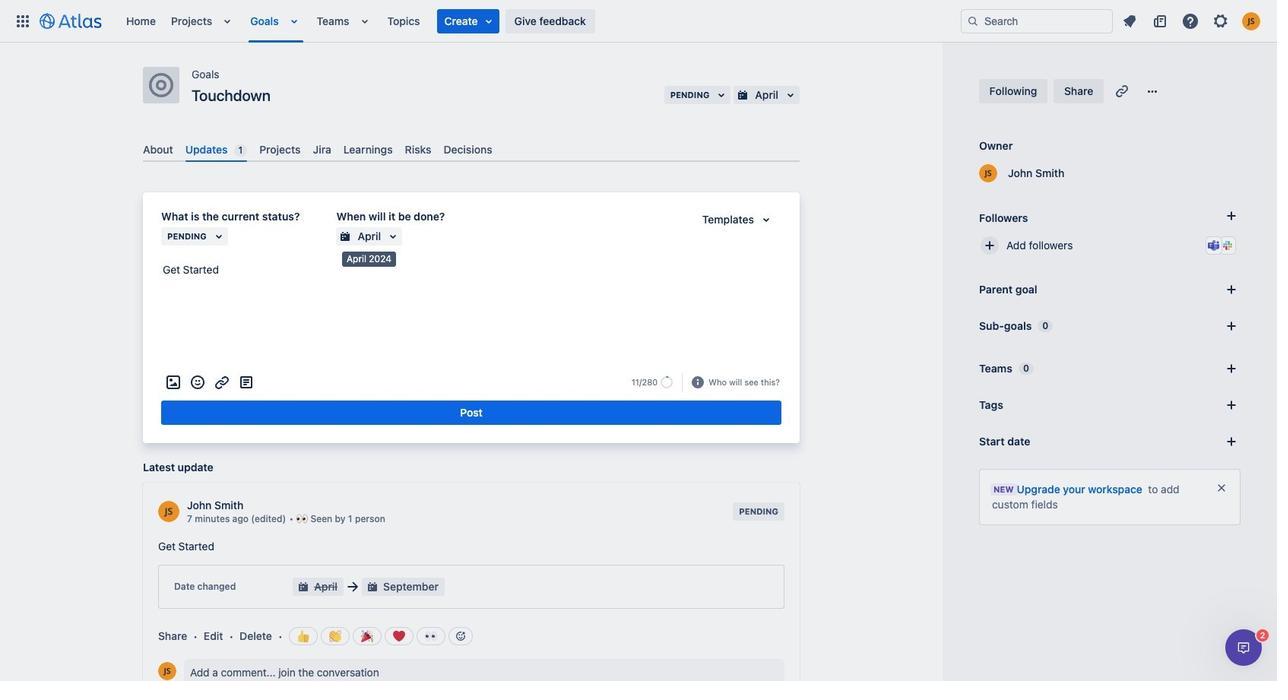 Task type: describe. For each thing, give the bounding box(es) containing it.
add follower image
[[981, 237, 999, 255]]

search image
[[967, 15, 980, 27]]

close banner image
[[1216, 482, 1228, 494]]

add files, videos, or images image
[[164, 374, 183, 392]]

insert link image
[[213, 374, 231, 392]]

:clap: image
[[329, 631, 341, 643]]

list item inside list
[[437, 9, 499, 33]]

top element
[[9, 0, 961, 42]]

:clap: image
[[329, 631, 341, 643]]

goal icon image
[[149, 73, 173, 97]]

:eyes: image
[[425, 631, 437, 643]]

:eyes: image
[[425, 631, 437, 643]]

slack logo showing nan channels are connected to this goal image
[[1222, 240, 1234, 252]]

0 horizontal spatial list
[[119, 0, 961, 42]]

msteams logo showing  channels are connected to this goal image
[[1208, 240, 1221, 252]]



Task type: locate. For each thing, give the bounding box(es) containing it.
1 horizontal spatial list
[[1116, 9, 1269, 33]]

:heart: image
[[393, 631, 405, 643], [393, 631, 405, 643]]

None search field
[[961, 9, 1113, 33]]

:thumbsup: image
[[297, 631, 309, 643]]

list item
[[218, 0, 240, 42], [285, 0, 306, 42], [356, 0, 377, 42], [437, 9, 499, 33]]

Main content area, start typing to enter text. text field
[[161, 261, 782, 285]]

tooltip
[[342, 252, 396, 267]]

list
[[119, 0, 961, 42], [1116, 9, 1269, 33]]

help image
[[1182, 12, 1200, 30]]

Search field
[[961, 9, 1113, 33]]

insert emoji image
[[189, 374, 207, 392]]

:thumbsup: image
[[297, 631, 309, 643]]

dialog
[[1226, 630, 1262, 666]]

changed to image
[[344, 578, 362, 596]]

banner
[[0, 0, 1278, 43]]

tab list
[[137, 137, 806, 162]]

add a follower image
[[1223, 207, 1241, 225]]

:tada: image
[[361, 631, 373, 643], [361, 631, 373, 643]]



Task type: vqa. For each thing, say whether or not it's contained in the screenshot.
'list formatting' group
no



